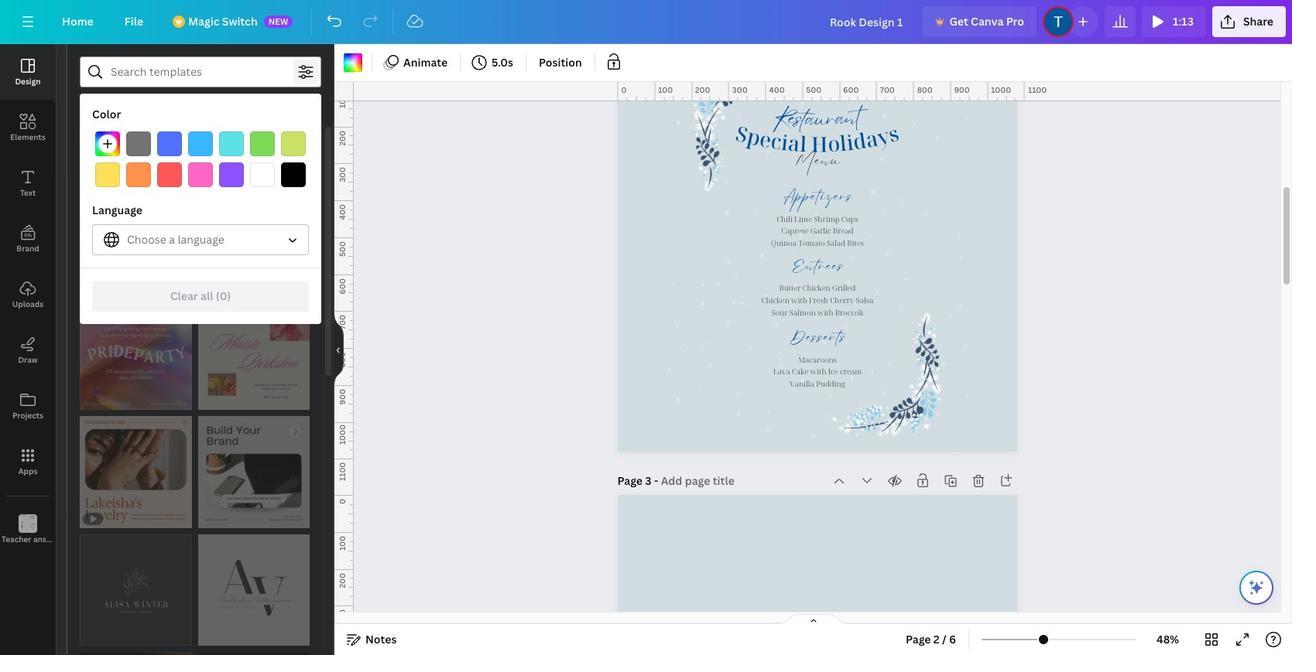 Task type: locate. For each thing, give the bounding box(es) containing it.
5.0s button
[[467, 50, 520, 75]]

300 up the notes button
[[337, 611, 348, 626]]

1 horizontal spatial 600
[[843, 84, 859, 95]]

cherry
[[830, 295, 854, 306]]

1 i from the left
[[780, 128, 790, 157]]

900 down hide image
[[337, 389, 348, 405]]

salad
[[827, 238, 845, 248]]

orange image
[[126, 163, 151, 187]]

caprese
[[781, 226, 809, 236]]

0 vertical spatial 800
[[917, 84, 933, 95]]

with
[[791, 295, 807, 306], [817, 308, 833, 318], [810, 367, 826, 377]]

1 vertical spatial with
[[817, 308, 833, 318]]

main menu bar
[[0, 0, 1293, 44]]

300 right black 'button'
[[337, 168, 348, 183]]

a
[[836, 117, 849, 145], [863, 124, 880, 154], [787, 129, 801, 158], [169, 232, 175, 247]]

700
[[880, 84, 895, 95], [337, 315, 348, 330]]

2 vertical spatial with
[[810, 367, 826, 377]]

500
[[807, 84, 822, 95], [337, 242, 348, 257]]

1 horizontal spatial i
[[845, 128, 855, 157]]

1 horizontal spatial s
[[885, 119, 902, 149]]

show pages image
[[776, 614, 851, 627]]

1100
[[1028, 84, 1047, 95], [337, 463, 348, 482]]

l right r
[[839, 129, 848, 157]]

elements
[[10, 132, 45, 143]]

Black button
[[281, 163, 306, 187]]

lime image
[[281, 132, 306, 156], [281, 132, 306, 156]]

0 vertical spatial 300
[[733, 84, 748, 95]]

home
[[62, 14, 94, 29]]

900 down "get" on the right top
[[954, 84, 970, 95]]

winter button
[[159, 137, 214, 168]]

0
[[622, 84, 627, 95], [337, 500, 348, 505]]

i right o
[[845, 128, 855, 157]]

appetizers
[[783, 196, 853, 214]]

#737373 image
[[126, 132, 151, 156], [126, 132, 151, 156]]

1 vertical spatial 600
[[337, 279, 348, 294]]

apps button
[[0, 434, 56, 490]]

0 vertical spatial 400
[[770, 84, 785, 95]]

2 i from the left
[[845, 128, 855, 157]]

0 vertical spatial 600
[[843, 84, 859, 95]]

1 horizontal spatial l
[[839, 129, 848, 157]]

fresh
[[809, 295, 828, 306]]

0 horizontal spatial 600
[[337, 279, 348, 294]]

i inside h o l i d a y s
[[845, 128, 855, 157]]

1 horizontal spatial 700
[[880, 84, 895, 95]]

light blue image
[[188, 132, 213, 156]]

1 vertical spatial 1000
[[337, 425, 348, 445]]

chicken up sour
[[762, 295, 789, 306]]

page left the 2
[[906, 633, 931, 647]]

0 horizontal spatial 900
[[337, 389, 348, 405]]

600 up n
[[843, 84, 859, 95]]

Orange button
[[126, 163, 151, 187]]

1 vertical spatial 1100
[[337, 463, 348, 482]]

christmas button
[[80, 137, 153, 168]]

light blue image
[[188, 132, 213, 156]]

l left h
[[799, 130, 807, 158]]

0 vertical spatial 700
[[880, 84, 895, 95]]

s left 'u'
[[794, 118, 803, 145]]

vanilla
[[790, 379, 814, 389]]

p
[[745, 122, 763, 152]]

0 horizontal spatial 700
[[337, 315, 348, 330]]

with down macaroons
[[810, 367, 826, 377]]

1 vertical spatial page
[[906, 633, 931, 647]]

pink image
[[188, 163, 213, 187]]

0 horizontal spatial chicken
[[762, 295, 789, 306]]

Search templates search field
[[111, 57, 290, 87]]

1 horizontal spatial chicken
[[803, 283, 831, 294]]

1 vertical spatial 200
[[337, 131, 348, 146]]

1 vertical spatial 900
[[337, 389, 348, 405]]

900
[[954, 84, 970, 95], [337, 389, 348, 405]]

0 horizontal spatial 500
[[337, 242, 348, 257]]

hide image
[[334, 313, 344, 387]]

0 horizontal spatial l
[[799, 130, 807, 158]]

1 horizontal spatial 0
[[622, 84, 627, 95]]

page inside "button"
[[906, 633, 931, 647]]

Coral red button
[[157, 163, 182, 187]]

page
[[618, 474, 643, 489], [906, 633, 931, 647]]

1 horizontal spatial 900
[[954, 84, 970, 95]]

switch
[[222, 14, 258, 29]]

e
[[758, 125, 774, 154]]

1 horizontal spatial page
[[906, 633, 931, 647]]

entrees butter chicken grilled chicken with fresh cherry salsa sour salmon with broccoli
[[762, 266, 873, 318]]

shrimp
[[814, 214, 840, 224]]

page for page 2 / 6
[[906, 633, 931, 647]]

1 vertical spatial 700
[[337, 315, 348, 330]]

Lime button
[[281, 132, 306, 156]]

coral red image
[[157, 163, 182, 187], [157, 163, 182, 187]]

d
[[851, 126, 868, 156]]

600 up hide image
[[337, 279, 348, 294]]

pro
[[1007, 14, 1025, 29]]

wedding invitation in beige peach magenta classy calligraphy style image
[[198, 299, 310, 410]]

/
[[942, 633, 947, 647]]

1 vertical spatial 0
[[337, 500, 348, 505]]

grass green image
[[250, 132, 275, 156], [250, 132, 275, 156]]

page left 3
[[618, 474, 643, 489]]

c
[[769, 126, 784, 156]]

white image
[[250, 163, 275, 187], [250, 163, 275, 187]]

s
[[733, 119, 751, 149]]

blue button
[[273, 137, 316, 168]]

with up the salmon
[[791, 295, 807, 306]]

animate
[[404, 55, 448, 70]]

0 vertical spatial 1000
[[991, 84, 1012, 95]]

i right the e
[[780, 128, 790, 157]]

1 vertical spatial 400
[[337, 205, 348, 220]]

0 horizontal spatial 1000
[[337, 425, 348, 445]]

uploads
[[12, 299, 43, 310]]

1 vertical spatial 800
[[337, 352, 348, 368]]

with down the fresh
[[817, 308, 833, 318]]

text button
[[0, 156, 56, 211]]

l inside s p e c i a l
[[799, 130, 807, 158]]

desserts
[[790, 337, 846, 355]]

magic switch
[[188, 14, 258, 29]]

teacher
[[2, 534, 31, 545]]

turquoise blue image
[[219, 132, 244, 156]]

happy world pride square invitation in pink purple white photocentric style image
[[80, 299, 192, 410]]

cups
[[841, 214, 858, 224]]

s
[[794, 118, 803, 145], [885, 119, 902, 149]]

Page title text field
[[661, 474, 736, 489]]

1 vertical spatial 500
[[337, 242, 348, 257]]

text
[[20, 187, 36, 198]]

education and awareness instagram post in cream dark orange clean corporate style group
[[80, 417, 192, 529]]

-
[[654, 474, 659, 489]]

gold luxury initial circle logo image
[[198, 653, 310, 656]]

color
[[92, 107, 121, 122]]

Grass green button
[[250, 132, 275, 156]]

h
[[811, 130, 828, 158]]

chicken up the fresh
[[803, 283, 831, 294]]

0 horizontal spatial page
[[618, 474, 643, 489]]

side panel tab list
[[0, 44, 79, 558]]

macaroons
[[798, 355, 837, 365]]

0 vertical spatial page
[[618, 474, 643, 489]]

ice
[[828, 367, 838, 377]]

300 up the s
[[733, 84, 748, 95]]

with inside desserts macaroons lava cake with ice cream vanilla pudding
[[810, 367, 826, 377]]

0 vertical spatial 0
[[622, 84, 627, 95]]

;
[[27, 536, 29, 546]]

royal blue image
[[157, 132, 182, 156]]

christmas
[[90, 145, 143, 160]]

0 vertical spatial 500
[[807, 84, 822, 95]]

600
[[843, 84, 859, 95], [337, 279, 348, 294]]

0 horizontal spatial 1100
[[337, 463, 348, 482]]

1:13
[[1173, 14, 1194, 29]]

200
[[696, 84, 711, 95], [337, 131, 348, 146], [337, 574, 348, 589]]

grey white gold wedding planner logo image
[[80, 535, 192, 647]]

Yellow button
[[95, 163, 120, 187]]

pastel blue pastel pink soft gradients & gloss self-help podcast cover group
[[80, 180, 192, 292]]

Royal blue button
[[157, 132, 182, 156]]

Pink button
[[188, 163, 213, 187]]

Design title text field
[[818, 6, 917, 37]]

pudding
[[816, 379, 845, 389]]

1 horizontal spatial 1100
[[1028, 84, 1047, 95]]

chicken
[[803, 283, 831, 294], [762, 295, 789, 306]]

s right t
[[885, 119, 902, 149]]

black & white minimalist aesthetic initials font logo image
[[198, 535, 310, 647]]

brand button
[[0, 211, 56, 267]]

magic
[[188, 14, 220, 29]]

chili lime shrimp cups caprese garlic bread quinoa tomato salad bites
[[771, 214, 864, 248]]

blue
[[283, 145, 306, 160]]

400
[[770, 84, 785, 95], [337, 205, 348, 220]]

0 horizontal spatial i
[[780, 128, 790, 157]]



Task type: vqa. For each thing, say whether or not it's contained in the screenshot.
Tara Schultz's team element
no



Task type: describe. For each thing, give the bounding box(es) containing it.
salmon
[[789, 308, 816, 318]]

a inside u r a n t
[[836, 117, 849, 145]]

Turquoise blue button
[[219, 132, 244, 156]]

1 vertical spatial chicken
[[762, 295, 789, 306]]

choose
[[127, 232, 166, 247]]

0 vertical spatial 900
[[954, 84, 970, 95]]

position
[[539, 55, 582, 70]]

add a new color image
[[95, 132, 120, 156]]

yellow image
[[95, 163, 120, 187]]

a inside s p e c i a l
[[787, 129, 801, 158]]

grilled
[[832, 283, 856, 294]]

teacher answer keys
[[2, 534, 79, 545]]

answer
[[33, 534, 60, 545]]

chili
[[777, 214, 793, 224]]

brand
[[16, 243, 39, 254]]

add a new color image
[[95, 132, 120, 156]]

r
[[827, 118, 838, 146]]

0 vertical spatial 200
[[696, 84, 711, 95]]

1 vertical spatial 300
[[337, 168, 348, 183]]

0 horizontal spatial 0
[[337, 500, 348, 505]]

language
[[178, 232, 224, 247]]

position button
[[533, 50, 588, 75]]

elements button
[[0, 100, 56, 156]]

black image
[[281, 163, 306, 187]]

uploads button
[[0, 267, 56, 323]]

(0)
[[216, 289, 231, 304]]

get
[[950, 14, 969, 29]]

48% button
[[1143, 628, 1193, 653]]

projects button
[[0, 379, 56, 434]]

garlic
[[811, 226, 831, 236]]

page 2 / 6 button
[[900, 628, 963, 653]]

n
[[846, 116, 860, 144]]

a inside button
[[169, 232, 175, 247]]

6
[[950, 633, 957, 647]]

2 vertical spatial 200
[[337, 574, 348, 589]]

cake
[[792, 367, 809, 377]]

canva assistant image
[[1248, 579, 1266, 598]]

o
[[827, 129, 841, 158]]

grey brown minimal social media & ux/ui tips square carousel instagram post group
[[198, 417, 310, 529]]

choose a language
[[127, 232, 224, 247]]

0 vertical spatial chicken
[[803, 283, 831, 294]]

bites
[[847, 238, 864, 248]]

design button
[[0, 44, 56, 100]]

animate button
[[379, 50, 454, 75]]

3
[[645, 474, 652, 489]]

food button
[[220, 137, 267, 168]]

0 horizontal spatial 400
[[337, 205, 348, 220]]

purple image
[[219, 163, 244, 187]]

notes button
[[341, 628, 403, 653]]

48%
[[1157, 633, 1180, 647]]

salsa
[[856, 295, 873, 306]]

0 horizontal spatial 800
[[337, 352, 348, 368]]

draw button
[[0, 323, 56, 379]]

tomato
[[798, 238, 825, 248]]

l inside h o l i d a y s
[[839, 129, 848, 157]]

home link
[[50, 6, 106, 37]]

0 horizontal spatial s
[[794, 118, 803, 145]]

clear all (0)
[[170, 289, 231, 304]]

entrees
[[792, 266, 844, 283]]

new
[[268, 15, 288, 27]]

food
[[230, 145, 256, 160]]

canva
[[971, 14, 1004, 29]]

a inside h o l i d a y s
[[863, 124, 880, 154]]

y
[[874, 121, 892, 151]]

5.0s
[[492, 55, 514, 70]]

u
[[816, 118, 828, 146]]

design
[[15, 76, 41, 87]]

menu
[[795, 159, 841, 179]]

Light blue button
[[188, 132, 213, 156]]

language
[[92, 203, 142, 218]]

lime
[[794, 214, 812, 224]]

pink image
[[188, 163, 213, 187]]

2 vertical spatial 300
[[337, 611, 348, 626]]

color option group
[[92, 129, 309, 191]]

1 horizontal spatial 400
[[770, 84, 785, 95]]

get canva pro
[[950, 14, 1025, 29]]

1 horizontal spatial 500
[[807, 84, 822, 95]]

Purple button
[[219, 163, 244, 187]]

0 vertical spatial 1100
[[1028, 84, 1047, 95]]

royal blue image
[[157, 132, 182, 156]]

broccoli
[[835, 308, 863, 318]]

1 horizontal spatial 1000
[[991, 84, 1012, 95]]

s inside h o l i d a y s
[[885, 119, 902, 149]]

apps
[[18, 466, 37, 477]]

#737373 button
[[126, 132, 151, 156]]

quinoa
[[771, 238, 797, 248]]

i inside s p e c i a l
[[780, 128, 790, 157]]

1 horizontal spatial 800
[[917, 84, 933, 95]]

clear
[[170, 289, 198, 304]]

s p e c i a l
[[733, 119, 807, 158]]

sour
[[772, 308, 788, 318]]

notes
[[366, 633, 397, 647]]

orange image
[[126, 163, 151, 187]]

all
[[201, 289, 213, 304]]

no color image
[[344, 53, 362, 72]]

cream
[[840, 367, 862, 377]]

page 3 -
[[618, 474, 661, 489]]

templates button
[[80, 94, 212, 123]]

keys
[[62, 534, 79, 545]]

clear all (0) button
[[92, 281, 309, 312]]

file
[[125, 14, 143, 29]]

black image
[[281, 163, 306, 187]]

projects
[[12, 410, 43, 421]]

t
[[857, 115, 864, 143]]

page 2 / 6
[[906, 633, 957, 647]]

u r a n t
[[816, 115, 864, 146]]

page for page 3 -
[[618, 474, 643, 489]]

yellow image
[[95, 163, 120, 187]]

2
[[934, 633, 940, 647]]

winter
[[169, 145, 204, 160]]

turquoise blue image
[[219, 132, 244, 156]]

1:13 button
[[1142, 6, 1207, 37]]

get canva pro button
[[923, 6, 1037, 37]]

White button
[[250, 163, 275, 187]]

purple image
[[219, 163, 244, 187]]

desserts macaroons lava cake with ice cream vanilla pudding
[[773, 337, 862, 389]]

h o l i d a y s
[[811, 119, 902, 158]]

orange pink purple soft gradients & gloss tech & business podcast cover group
[[198, 180, 310, 292]]

Language button
[[92, 225, 309, 256]]

share
[[1244, 14, 1274, 29]]

0 vertical spatial with
[[791, 295, 807, 306]]



